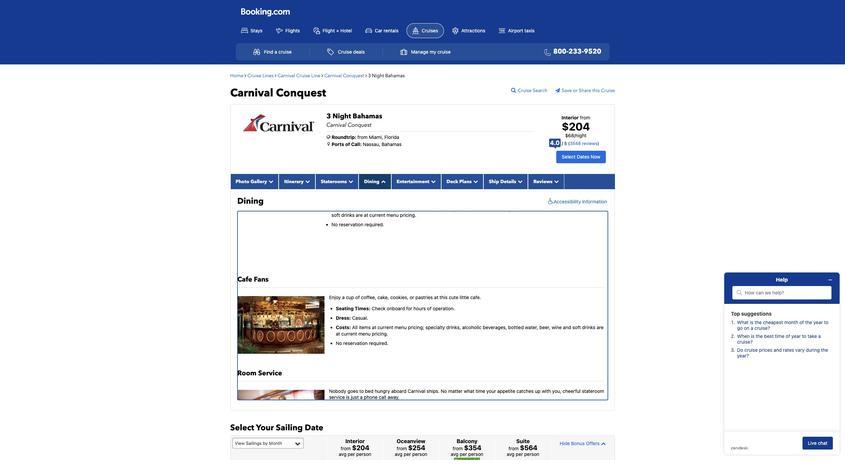 Task type: vqa. For each thing, say whether or not it's contained in the screenshot.
the "bottled" in Food included in the cost of your cruise; specialty drinks, alcoholic beverages, bottled water, beer, wine, and soft drinks are at current menu pricing.
yes



Task type: locate. For each thing, give the bounding box(es) containing it.
required. down included
[[365, 222, 384, 228]]

no reservation required. down "food"
[[332, 222, 384, 228]]

0 vertical spatial night
[[372, 72, 384, 79]]

chevron down image left staterooms
[[304, 179, 310, 184]]

reviews
[[533, 178, 553, 185]]

service
[[258, 369, 282, 378]]

time
[[476, 388, 485, 394]]

per inside the suite from $564 avg per person
[[516, 451, 523, 457]]

800-233-9520
[[553, 47, 601, 56]]

the
[[385, 206, 392, 212]]

1 horizontal spatial this
[[592, 87, 600, 94]]

0 vertical spatial this
[[592, 87, 600, 94]]

night inside the 3 night bahamas carnival conquest
[[333, 112, 351, 121]]

ship details
[[489, 178, 516, 185]]

1 vertical spatial are
[[597, 325, 604, 330]]

$68
[[565, 133, 574, 138]]

1 vertical spatial a
[[342, 294, 345, 300]]

cruise deals link
[[320, 45, 372, 58]]

chevron down image inside entertainment dropdown button
[[429, 179, 436, 184]]

gallery
[[251, 178, 267, 185]]

5 chevron down image from the left
[[472, 179, 478, 184]]

this left the cute
[[440, 294, 448, 300]]

0 vertical spatial /
[[574, 133, 575, 138]]

angle right image for carnival cruise line
[[322, 73, 323, 78]]

0 vertical spatial select
[[562, 154, 576, 160]]

water, left "wine"
[[525, 325, 538, 330]]

beer, inside food included in the cost of your cruise; specialty drinks, alcoholic beverages, bottled water, beer, wine, and soft drinks are at current menu pricing.
[[550, 206, 561, 212]]

0 horizontal spatial 3
[[327, 112, 331, 121]]

1 vertical spatial your
[[486, 388, 496, 394]]

menu down the
[[387, 212, 399, 218]]

chevron down image left itinerary
[[267, 179, 273, 184]]

avg for $354
[[451, 451, 459, 457]]

person inside interior from $204 avg per person
[[356, 451, 371, 457]]

carnival cruise line image
[[242, 114, 315, 132]]

flight + hotel link
[[308, 23, 357, 38]]

your inside 'nobody goes to bed hungry aboard carnival ships. no matter what time your appetite catches up with you, cheerful stateroom service is just a phone call away.'
[[486, 388, 496, 394]]

chevron down image inside itinerary dropdown button
[[304, 179, 310, 184]]

by
[[263, 441, 268, 446]]

1 person from the left
[[356, 451, 371, 457]]

1 vertical spatial reservation
[[343, 340, 368, 346]]

oceanview
[[397, 438, 425, 444]]

0 vertical spatial pricing.
[[400, 212, 416, 218]]

carnival conquest down cruise deals link
[[324, 72, 364, 79]]

)
[[598, 141, 599, 146]]

night up roundtrip:
[[333, 112, 351, 121]]

from down the oceanview
[[397, 446, 407, 451]]

$204 for interior from $204 $68 / night
[[562, 120, 590, 133]]

a for enjoy
[[342, 294, 345, 300]]

3 avg from the left
[[451, 451, 459, 457]]

0 vertical spatial specialty
[[437, 206, 456, 212]]

just
[[351, 394, 359, 400]]

1 vertical spatial drinks
[[582, 325, 595, 330]]

no
[[332, 222, 338, 228], [336, 340, 342, 346], [441, 388, 447, 394]]

chevron up image right the bonus
[[600, 441, 606, 446]]

0 horizontal spatial /
[[562, 141, 563, 146]]

reservation down "food"
[[339, 222, 363, 228]]

of down roundtrip:
[[345, 141, 350, 147]]

per down interior
[[348, 451, 355, 457]]

0 vertical spatial water,
[[536, 206, 549, 212]]

angle right image right home
[[245, 73, 246, 78]]

/ inside 4.0 / 5 ( 3548 reviews )
[[562, 141, 563, 146]]

0 horizontal spatial cruise
[[278, 49, 292, 55]]

0 horizontal spatial $204
[[352, 444, 369, 452]]

or right save
[[573, 87, 578, 94]]

2 horizontal spatial angle right image
[[365, 73, 367, 78]]

3 inside the 3 night bahamas carnival conquest
[[327, 112, 331, 121]]

cruise left search
[[518, 87, 532, 94]]

cake,
[[378, 294, 389, 300]]

call:
[[351, 141, 362, 147]]

0 vertical spatial drinks
[[341, 212, 355, 218]]

in
[[380, 206, 384, 212]]

a right find
[[275, 49, 277, 55]]

3 angle right image from the left
[[365, 73, 367, 78]]

/ left 5
[[562, 141, 563, 146]]

car rentals link
[[360, 23, 404, 38]]

0 vertical spatial conquest
[[343, 72, 364, 79]]

avg down interior
[[339, 451, 347, 457]]

soft right "wine"
[[572, 325, 581, 330]]

from inside balcony from $354 avg per person
[[453, 446, 463, 451]]

$354
[[464, 444, 481, 452]]

to
[[359, 388, 364, 394]]

0 vertical spatial or
[[573, 87, 578, 94]]

1 vertical spatial this
[[440, 294, 448, 300]]

3 up globe icon
[[327, 112, 331, 121]]

avg left $564
[[507, 451, 515, 457]]

0 vertical spatial dining
[[364, 178, 379, 185]]

carnival left ships.
[[408, 388, 425, 394]]

chevron up image for dining
[[379, 179, 386, 184]]

person inside the suite from $564 avg per person
[[524, 451, 539, 457]]

bed
[[365, 388, 373, 394]]

person down interior
[[356, 451, 371, 457]]

3
[[368, 72, 371, 79], [327, 112, 331, 121]]

at
[[364, 212, 368, 218], [434, 294, 438, 300], [372, 325, 376, 330], [336, 331, 340, 337]]

1 vertical spatial specialty
[[426, 325, 445, 330]]

chevron down image for entertainment
[[429, 179, 436, 184]]

1 horizontal spatial $204
[[562, 120, 590, 133]]

carnival inside 'nobody goes to bed hungry aboard carnival ships. no matter what time your appetite catches up with you, cheerful stateroom service is just a phone call away.'
[[408, 388, 425, 394]]

1 vertical spatial no reservation required.
[[336, 340, 388, 346]]

staterooms
[[321, 178, 347, 185]]

1 horizontal spatial your
[[486, 388, 496, 394]]

0 vertical spatial and
[[575, 206, 583, 212]]

avg down the oceanview
[[395, 451, 403, 457]]

0 horizontal spatial chevron up image
[[379, 179, 386, 184]]

1 per from the left
[[348, 451, 355, 457]]

avg inside interior from $204 avg per person
[[339, 451, 347, 457]]

$204
[[562, 120, 590, 133], [352, 444, 369, 452]]

1 vertical spatial select
[[230, 422, 254, 433]]

angle right image
[[245, 73, 246, 78], [322, 73, 323, 78], [365, 73, 367, 78]]

from inside interior from $204 $68 / night
[[580, 115, 590, 120]]

chevron down image for deck plans
[[472, 179, 478, 184]]

cruise for cruise lines
[[247, 72, 261, 79]]

chevron down image for photo gallery
[[267, 179, 273, 184]]

2 per from the left
[[404, 451, 411, 457]]

accessibility
[[554, 199, 581, 204]]

globe image
[[327, 134, 331, 139]]

carnival right angle right icon
[[278, 72, 295, 79]]

chevron up image up in
[[379, 179, 386, 184]]

1 horizontal spatial night
[[372, 72, 384, 79]]

3 night bahamas carnival conquest
[[327, 112, 382, 129]]

chevron down image left ship
[[472, 179, 478, 184]]

car rentals
[[375, 28, 399, 33]]

0 horizontal spatial angle right image
[[245, 73, 246, 78]]

avg inside balcony from $354 avg per person
[[451, 451, 459, 457]]

home link
[[230, 72, 243, 79]]

4 per from the left
[[516, 451, 523, 457]]

cruise inside dropdown button
[[437, 49, 451, 55]]

from inside the suite from $564 avg per person
[[509, 446, 519, 451]]

dining down the photo gallery
[[237, 196, 264, 207]]

0 vertical spatial $204
[[562, 120, 590, 133]]

0 vertical spatial bottled
[[519, 206, 535, 212]]

2 horizontal spatial a
[[360, 394, 363, 400]]

beer,
[[550, 206, 561, 212], [539, 325, 550, 330]]

chevron down image inside photo gallery "dropdown button"
[[267, 179, 273, 184]]

1 horizontal spatial chevron up image
[[600, 441, 606, 446]]

manage my cruise button
[[393, 45, 458, 58]]

carnival conquest down angle right icon
[[230, 86, 326, 100]]

interior
[[345, 438, 365, 444]]

are inside all items at current menu pricing; specialty drinks, alcoholic beverages, bottled water, beer, wine and soft drinks are at current menu pricing.
[[597, 325, 604, 330]]

alcoholic down cafe.
[[462, 325, 482, 330]]

per down 'suite'
[[516, 451, 523, 457]]

cruise right share
[[601, 87, 615, 94]]

1 horizontal spatial soft
[[572, 325, 581, 330]]

interior from $204 avg per person
[[339, 438, 371, 457]]

person inside balcony from $354 avg per person
[[468, 451, 483, 457]]

person for $254
[[412, 451, 427, 457]]

your right time on the right bottom of page
[[486, 388, 496, 394]]

select up view
[[230, 422, 254, 433]]

chevron down image left the reviews
[[516, 179, 523, 184]]

2 vertical spatial conquest
[[348, 121, 371, 129]]

1 vertical spatial beer,
[[539, 325, 550, 330]]

and right "wine"
[[563, 325, 571, 330]]

your left cruise;
[[410, 206, 419, 212]]

3 person from the left
[[468, 451, 483, 457]]

person for $204
[[356, 451, 371, 457]]

0 vertical spatial your
[[410, 206, 419, 212]]

bahamas inside the 3 night bahamas carnival conquest
[[353, 112, 382, 121]]

per inside balcony from $354 avg per person
[[460, 451, 467, 457]]

conquest up roundtrip: from miami, florida on the left
[[348, 121, 371, 129]]

1 horizontal spatial and
[[575, 206, 583, 212]]

1 vertical spatial night
[[333, 112, 351, 121]]

manage
[[411, 49, 428, 55]]

your
[[256, 422, 274, 433]]

drinks inside all items at current menu pricing; specialty drinks, alcoholic beverages, bottled water, beer, wine and soft drinks are at current menu pricing.
[[582, 325, 595, 330]]

per for $354
[[460, 451, 467, 457]]

angle right image for carnival conquest
[[365, 73, 367, 78]]

2 avg from the left
[[395, 451, 403, 457]]

0 horizontal spatial drinks
[[341, 212, 355, 218]]

costs: for drinks
[[332, 206, 347, 212]]

from
[[580, 115, 590, 120], [357, 134, 368, 140], [341, 446, 351, 451], [397, 446, 407, 451], [453, 446, 463, 451], [509, 446, 519, 451]]

cruise left "line"
[[296, 72, 310, 79]]

room
[[237, 369, 257, 378]]

0 vertical spatial beer,
[[550, 206, 561, 212]]

carnival up roundtrip:
[[327, 121, 346, 129]]

1 horizontal spatial drinks
[[582, 325, 595, 330]]

per down the oceanview
[[404, 451, 411, 457]]

a left cup
[[342, 294, 345, 300]]

water,
[[536, 206, 549, 212], [525, 325, 538, 330]]

menu down items
[[358, 331, 371, 337]]

0 horizontal spatial a
[[275, 49, 277, 55]]

0 horizontal spatial pricing.
[[372, 331, 388, 337]]

avg inside the 'oceanview from $254 avg per person'
[[395, 451, 403, 457]]

0 vertical spatial no reservation required.
[[332, 222, 384, 228]]

1 vertical spatial soft
[[572, 325, 581, 330]]

1 vertical spatial water,
[[525, 325, 538, 330]]

conquest down carnival cruise line
[[276, 86, 326, 100]]

angle right image right "line"
[[322, 73, 323, 78]]

4 avg from the left
[[507, 451, 515, 457]]

3 for 3 night bahamas carnival conquest
[[327, 112, 331, 121]]

save
[[562, 87, 572, 94]]

chevron down image inside the ship details dropdown button
[[516, 179, 523, 184]]

costs: for at
[[336, 325, 351, 330]]

dining inside "dropdown button"
[[364, 178, 379, 185]]

ports
[[332, 141, 344, 147]]

at down included
[[364, 212, 368, 218]]

beverages, inside all items at current menu pricing; specialty drinks, alcoholic beverages, bottled water, beer, wine and soft drinks are at current menu pricing.
[[483, 325, 507, 330]]

wheelchair image
[[546, 198, 554, 205]]

drinks, down plans
[[457, 206, 472, 212]]

night right carnival conquest link
[[372, 72, 384, 79]]

0 vertical spatial beverages,
[[494, 206, 518, 212]]

angle right image left 3 night bahamas
[[365, 73, 367, 78]]

cruise for manage my cruise
[[437, 49, 451, 55]]

offers
[[586, 441, 600, 446]]

from up 'ports of call: nassau, bahamas'
[[357, 134, 368, 140]]

0 vertical spatial alcoholic
[[473, 206, 493, 212]]

0 vertical spatial a
[[275, 49, 277, 55]]

costs: down dress:
[[336, 325, 351, 330]]

1 vertical spatial /
[[562, 141, 563, 146]]

1 horizontal spatial select
[[562, 154, 576, 160]]

photo gallery button
[[230, 174, 279, 189]]

1 vertical spatial bottled
[[508, 325, 524, 330]]

from inside the 'oceanview from $254 avg per person'
[[397, 446, 407, 451]]

person inside the 'oceanview from $254 avg per person'
[[412, 451, 427, 457]]

chevron up image inside dining "dropdown button"
[[379, 179, 386, 184]]

this right share
[[592, 87, 600, 94]]

menu left pricing;
[[395, 325, 407, 330]]

all items at current menu pricing; specialty drinks, alcoholic beverages, bottled water, beer, wine and soft drinks are at current menu pricing.
[[336, 325, 604, 337]]

deck
[[447, 178, 458, 185]]

1 horizontal spatial pricing.
[[400, 212, 416, 218]]

from for interior from $204 avg per person
[[341, 446, 351, 451]]

a inside 'nobody goes to bed hungry aboard carnival ships. no matter what time your appetite catches up with you, cheerful stateroom service is just a phone call away.'
[[360, 394, 363, 400]]

cruise right find
[[278, 49, 292, 55]]

hotel
[[340, 28, 352, 33]]

0 horizontal spatial select
[[230, 422, 254, 433]]

alcoholic inside all items at current menu pricing; specialty drinks, alcoholic beverages, bottled water, beer, wine and soft drinks are at current menu pricing.
[[462, 325, 482, 330]]

required. down items
[[369, 340, 388, 346]]

pricing. down cost
[[400, 212, 416, 218]]

1 vertical spatial $204
[[352, 444, 369, 452]]

1 angle right image from the left
[[245, 73, 246, 78]]

cruise left lines
[[247, 72, 261, 79]]

+
[[336, 28, 339, 33]]

0 vertical spatial 3
[[368, 72, 371, 79]]

avg
[[339, 451, 347, 457], [395, 451, 403, 457], [451, 451, 459, 457], [507, 451, 515, 457]]

chevron up image inside hide bonus offers link
[[600, 441, 606, 446]]

1 avg from the left
[[339, 451, 347, 457]]

0 vertical spatial costs:
[[332, 206, 347, 212]]

and down accessibility information
[[575, 206, 583, 212]]

chevron down image left "deck"
[[429, 179, 436, 184]]

costs:
[[332, 206, 347, 212], [336, 325, 351, 330]]

$204 inside interior from $204 $68 / night
[[562, 120, 590, 133]]

alcoholic down ship
[[473, 206, 493, 212]]

per for $204
[[348, 451, 355, 457]]

chevron down image up wheelchair image on the top
[[553, 179, 559, 184]]

a down to
[[360, 394, 363, 400]]

carnival
[[278, 72, 295, 79], [324, 72, 342, 79], [230, 86, 273, 100], [327, 121, 346, 129], [408, 388, 425, 394]]

0 vertical spatial menu
[[387, 212, 399, 218]]

cruise;
[[421, 206, 435, 212]]

select inside 'link'
[[562, 154, 576, 160]]

0 horizontal spatial your
[[410, 206, 419, 212]]

water, down wheelchair image on the top
[[536, 206, 549, 212]]

appetite
[[497, 388, 515, 394]]

person down 'suite'
[[524, 451, 539, 457]]

reservation down all
[[343, 340, 368, 346]]

bottled
[[519, 206, 535, 212], [508, 325, 524, 330]]

beer, left "wine"
[[539, 325, 550, 330]]

2 person from the left
[[412, 451, 427, 457]]

or
[[573, 87, 578, 94], [410, 294, 414, 300]]

person for $354
[[468, 451, 483, 457]]

0 horizontal spatial soft
[[332, 212, 340, 218]]

chevron down image for ship details
[[516, 179, 523, 184]]

6 chevron down image from the left
[[516, 179, 523, 184]]

0 vertical spatial drinks,
[[457, 206, 472, 212]]

of right cost
[[404, 206, 408, 212]]

drinks down "food"
[[341, 212, 355, 218]]

month
[[269, 441, 282, 446]]

search image
[[511, 87, 518, 93]]

specialty inside food included in the cost of your cruise; specialty drinks, alcoholic beverages, bottled water, beer, wine, and soft drinks are at current menu pricing.
[[437, 206, 456, 212]]

soft inside all items at current menu pricing; specialty drinks, alcoholic beverages, bottled water, beer, wine and soft drinks are at current menu pricing.
[[572, 325, 581, 330]]

conquest down "cruise deals"
[[343, 72, 364, 79]]

at down dress:
[[336, 331, 340, 337]]

0 horizontal spatial dining
[[237, 196, 264, 207]]

0 vertical spatial bahamas
[[385, 72, 405, 79]]

alcoholic inside food included in the cost of your cruise; specialty drinks, alcoholic beverages, bottled water, beer, wine, and soft drinks are at current menu pricing.
[[473, 206, 493, 212]]

cookies,
[[390, 294, 408, 300]]

staterooms button
[[315, 174, 359, 189]]

1 vertical spatial current
[[378, 325, 393, 330]]

at right items
[[372, 325, 376, 330]]

from right interior
[[580, 115, 590, 120]]

select for select your sailing date
[[230, 422, 254, 433]]

1 horizontal spatial a
[[342, 294, 345, 300]]

phone
[[364, 394, 378, 400]]

chevron down image inside staterooms dropdown button
[[347, 179, 353, 184]]

from for balcony from $354 avg per person
[[453, 446, 463, 451]]

$204 inside interior from $204 avg per person
[[352, 444, 369, 452]]

2 chevron down image from the left
[[304, 179, 310, 184]]

avg inside the suite from $564 avg per person
[[507, 451, 515, 457]]

0 vertical spatial soft
[[332, 212, 340, 218]]

soft down staterooms dropdown button
[[332, 212, 340, 218]]

cruise search link
[[511, 87, 554, 94]]

233-
[[569, 47, 584, 56]]

current down check
[[378, 325, 393, 330]]

chevron up image
[[379, 179, 386, 184], [600, 441, 606, 446]]

pricing. inside food included in the cost of your cruise; specialty drinks, alcoholic beverages, bottled water, beer, wine, and soft drinks are at current menu pricing.
[[400, 212, 416, 218]]

1 vertical spatial 3
[[327, 112, 331, 121]]

4 person from the left
[[524, 451, 539, 457]]

cruise for cruise search
[[518, 87, 532, 94]]

2 vertical spatial a
[[360, 394, 363, 400]]

1 cruise from the left
[[278, 49, 292, 55]]

1 vertical spatial chevron up image
[[600, 441, 606, 446]]

1 chevron down image from the left
[[267, 179, 273, 184]]

per inside the 'oceanview from $254 avg per person'
[[404, 451, 411, 457]]

per inside interior from $204 avg per person
[[348, 451, 355, 457]]

0 vertical spatial chevron up image
[[379, 179, 386, 184]]

at inside food included in the cost of your cruise; specialty drinks, alcoholic beverages, bottled water, beer, wine, and soft drinks are at current menu pricing.
[[364, 212, 368, 218]]

cruise left deals
[[338, 49, 352, 55]]

person
[[356, 451, 371, 457], [412, 451, 427, 457], [468, 451, 483, 457], [524, 451, 539, 457]]

itinerary
[[284, 178, 304, 185]]

conquest
[[343, 72, 364, 79], [276, 86, 326, 100], [348, 121, 371, 129]]

person down the oceanview
[[412, 451, 427, 457]]

1 vertical spatial beverages,
[[483, 325, 507, 330]]

3 per from the left
[[460, 451, 467, 457]]

cruise inside cruise deals link
[[338, 49, 352, 55]]

1 vertical spatial required.
[[369, 340, 388, 346]]

1 horizontal spatial /
[[574, 133, 575, 138]]

0 vertical spatial current
[[369, 212, 385, 218]]

costs: left "food"
[[332, 206, 347, 212]]

or up for
[[410, 294, 414, 300]]

/ up 4.0 / 5 ( 3548 reviews )
[[574, 133, 575, 138]]

2 cruise from the left
[[437, 49, 451, 55]]

no reservation required.
[[332, 222, 384, 228], [336, 340, 388, 346]]

chevron down image
[[267, 179, 273, 184], [304, 179, 310, 184], [347, 179, 353, 184], [429, 179, 436, 184], [472, 179, 478, 184], [516, 179, 523, 184], [553, 179, 559, 184]]

dining up included
[[364, 178, 379, 185]]

onboard
[[387, 306, 405, 311]]

sailing
[[276, 422, 303, 433]]

1 vertical spatial alcoholic
[[462, 325, 482, 330]]

bahamas for 3 night bahamas carnival conquest
[[353, 112, 382, 121]]

4 chevron down image from the left
[[429, 179, 436, 184]]

1 horizontal spatial cruise
[[437, 49, 451, 55]]

from down 'suite'
[[509, 446, 519, 451]]

chevron down image left dining "dropdown button"
[[347, 179, 353, 184]]

beverages, inside food included in the cost of your cruise; specialty drinks, alcoholic beverages, bottled water, beer, wine, and soft drinks are at current menu pricing.
[[494, 206, 518, 212]]

specialty right pricing;
[[426, 325, 445, 330]]

1 vertical spatial bahamas
[[353, 112, 382, 121]]

carnival down 'cruise lines'
[[230, 86, 273, 100]]

0 horizontal spatial are
[[356, 212, 363, 218]]

from down interior
[[341, 446, 351, 451]]

chevron down image for itinerary
[[304, 179, 310, 184]]

chevron down image inside the "deck plans" dropdown button
[[472, 179, 478, 184]]

1 horizontal spatial dining
[[364, 178, 379, 185]]

avg up recommended image
[[451, 451, 459, 457]]

specialty right cruise;
[[437, 206, 456, 212]]

carnival conquest
[[324, 72, 364, 79], [230, 86, 326, 100]]

night
[[372, 72, 384, 79], [333, 112, 351, 121]]

stays
[[251, 28, 262, 33]]

are inside food included in the cost of your cruise; specialty drinks, alcoholic beverages, bottled water, beer, wine, and soft drinks are at current menu pricing.
[[356, 212, 363, 218]]

2 vertical spatial no
[[441, 388, 447, 394]]

chevron down image inside "reviews" dropdown button
[[553, 179, 559, 184]]

drinks, down operation.
[[446, 325, 461, 330]]

from inside interior from $204 avg per person
[[341, 446, 351, 451]]

1 vertical spatial dining
[[237, 196, 264, 207]]

dining
[[364, 178, 379, 185], [237, 196, 264, 207]]

save or share this cruise link
[[555, 87, 615, 94]]

current down all
[[341, 331, 357, 337]]

per for $564
[[516, 451, 523, 457]]

no reservation required. down items
[[336, 340, 388, 346]]

per for $254
[[404, 451, 411, 457]]

1 vertical spatial or
[[410, 294, 414, 300]]

hungry
[[375, 388, 390, 394]]

matter
[[448, 388, 463, 394]]

beer, down wheelchair image on the top
[[550, 206, 561, 212]]

0 horizontal spatial night
[[333, 112, 351, 121]]

from for oceanview from $254 avg per person
[[397, 446, 407, 451]]

per up recommended image
[[460, 451, 467, 457]]

night
[[575, 133, 587, 138]]

1 vertical spatial drinks,
[[446, 325, 461, 330]]

0 vertical spatial are
[[356, 212, 363, 218]]

3 chevron down image from the left
[[347, 179, 353, 184]]

goes
[[348, 388, 358, 394]]

7 chevron down image from the left
[[553, 179, 559, 184]]

drinks right "wine"
[[582, 325, 595, 330]]

3 for 3 night bahamas
[[368, 72, 371, 79]]

airport taxis
[[508, 28, 535, 33]]

ports of call: nassau, bahamas
[[332, 141, 402, 147]]

person up recommended image
[[468, 451, 483, 457]]

night for 3 night bahamas carnival conquest
[[333, 112, 351, 121]]

aboard
[[391, 388, 406, 394]]

angle right image
[[275, 73, 276, 78]]

2 angle right image from the left
[[322, 73, 323, 78]]

select
[[562, 154, 576, 160], [230, 422, 254, 433]]

a inside navigation
[[275, 49, 277, 55]]



Task type: describe. For each thing, give the bounding box(es) containing it.
room service
[[237, 369, 282, 378]]

1 horizontal spatial or
[[573, 87, 578, 94]]

of right hours at the bottom of page
[[427, 306, 432, 311]]

4.0 / 5 ( 3548 reviews )
[[550, 139, 599, 146]]

conquest inside the 3 night bahamas carnival conquest
[[348, 121, 371, 129]]

enjoy a cup of coffee, cake, cookies, or pastries at this cute little cafe.
[[329, 294, 481, 300]]

seating
[[336, 306, 354, 311]]

1 vertical spatial menu
[[395, 325, 407, 330]]

1 vertical spatial no
[[336, 340, 342, 346]]

car
[[375, 28, 382, 33]]

cafe.
[[470, 294, 481, 300]]

paper plane image
[[555, 88, 562, 93]]

booking.com home image
[[241, 8, 290, 17]]

menu inside food included in the cost of your cruise; specialty drinks, alcoholic beverages, bottled water, beer, wine, and soft drinks are at current menu pricing.
[[387, 212, 399, 218]]

/ inside interior from $204 $68 / night
[[574, 133, 575, 138]]

person for $564
[[524, 451, 539, 457]]

service
[[329, 394, 345, 400]]

bonus
[[571, 441, 585, 446]]

reviews button
[[528, 174, 564, 189]]

lines
[[262, 72, 274, 79]]

accessibility information
[[554, 199, 607, 204]]

1 vertical spatial conquest
[[276, 86, 326, 100]]

taxis
[[525, 28, 535, 33]]

included
[[360, 206, 379, 212]]

stateroom
[[582, 388, 604, 394]]

carnival inside the 3 night bahamas carnival conquest
[[327, 121, 346, 129]]

no inside 'nobody goes to bed hungry aboard carnival ships. no matter what time your appetite catches up with you, cheerful stateroom service is just a phone call away.'
[[441, 388, 447, 394]]

bottled inside all items at current menu pricing; specialty drinks, alcoholic beverages, bottled water, beer, wine and soft drinks are at current menu pricing.
[[508, 325, 524, 330]]

check
[[372, 306, 386, 311]]

save or share this cruise
[[562, 87, 615, 94]]

select for select          dates now
[[562, 154, 576, 160]]

photo
[[236, 178, 249, 185]]

nobody goes to bed hungry aboard carnival ships. no matter what time your appetite catches up with you, cheerful stateroom service is just a phone call away.
[[329, 388, 604, 400]]

itinerary button
[[279, 174, 315, 189]]

1 vertical spatial carnival conquest
[[230, 86, 326, 100]]

entertainment
[[397, 178, 429, 185]]

ships.
[[427, 388, 440, 394]]

view sailings by month
[[235, 441, 282, 446]]

of inside food included in the cost of your cruise; specialty drinks, alcoholic beverages, bottled water, beer, wine, and soft drinks are at current menu pricing.
[[404, 206, 408, 212]]

chevron down image for reviews
[[553, 179, 559, 184]]

avg for $564
[[507, 451, 515, 457]]

3548 reviews link
[[570, 141, 598, 146]]

nassau,
[[363, 141, 380, 147]]

2 vertical spatial menu
[[358, 331, 371, 337]]

away.
[[388, 394, 400, 400]]

carnival cruise line
[[278, 72, 320, 79]]

0 vertical spatial required.
[[365, 222, 384, 228]]

catches
[[517, 388, 534, 394]]

of right cup
[[355, 294, 360, 300]]

drinks inside food included in the cost of your cruise; specialty drinks, alcoholic beverages, bottled water, beer, wine, and soft drinks are at current menu pricing.
[[341, 212, 355, 218]]

4.0
[[550, 139, 560, 146]]

3 night bahamas
[[368, 72, 405, 79]]

drinks, inside all items at current menu pricing; specialty drinks, alcoholic beverages, bottled water, beer, wine and soft drinks are at current menu pricing.
[[446, 325, 461, 330]]

cafe fans
[[237, 275, 269, 284]]

coffee,
[[361, 294, 376, 300]]

flight + hotel
[[323, 28, 352, 33]]

recommended image
[[454, 458, 480, 460]]

5
[[564, 141, 567, 146]]

select          dates now
[[562, 154, 600, 160]]

deck plans
[[447, 178, 472, 185]]

bottled inside food included in the cost of your cruise; specialty drinks, alcoholic beverages, bottled water, beer, wine, and soft drinks are at current menu pricing.
[[519, 206, 535, 212]]

hide bonus offers
[[560, 441, 600, 446]]

your inside food included in the cost of your cruise; specialty drinks, alcoholic beverages, bottled water, beer, wine, and soft drinks are at current menu pricing.
[[410, 206, 419, 212]]

chevron up image for hide bonus offers
[[600, 441, 606, 446]]

and inside food included in the cost of your cruise; specialty drinks, alcoholic beverages, bottled water, beer, wine, and soft drinks are at current menu pricing.
[[575, 206, 583, 212]]

home
[[230, 72, 243, 79]]

nobody
[[329, 388, 346, 394]]

a for find
[[275, 49, 277, 55]]

date
[[305, 422, 323, 433]]

seating times: check onboard for hours of operation.
[[336, 306, 455, 311]]

cruise for cruise deals
[[338, 49, 352, 55]]

0 horizontal spatial or
[[410, 294, 414, 300]]

sailings
[[246, 441, 262, 446]]

800-
[[553, 47, 569, 56]]

cruise for find a cruise
[[278, 49, 292, 55]]

$254
[[408, 444, 425, 452]]

travel menu navigation
[[236, 43, 609, 60]]

map marker image
[[327, 142, 330, 146]]

2 vertical spatial current
[[341, 331, 357, 337]]

roundtrip:
[[332, 134, 356, 140]]

from for roundtrip: from miami, florida
[[357, 134, 368, 140]]

0 vertical spatial carnival conquest
[[324, 72, 364, 79]]

carnival conquest main content
[[227, 68, 618, 460]]

for
[[406, 306, 412, 311]]

0 horizontal spatial this
[[440, 294, 448, 300]]

from for interior from $204 $68 / night
[[580, 115, 590, 120]]

view sailings by month link
[[232, 438, 303, 449]]

soft inside food included in the cost of your cruise; specialty drinks, alcoholic beverages, bottled water, beer, wine, and soft drinks are at current menu pricing.
[[332, 212, 340, 218]]

search
[[533, 87, 547, 94]]

food included in the cost of your cruise; specialty drinks, alcoholic beverages, bottled water, beer, wine, and soft drinks are at current menu pricing.
[[332, 206, 583, 218]]

all
[[352, 325, 358, 330]]

pastries
[[416, 294, 433, 300]]

miami,
[[369, 134, 383, 140]]

cruise deals
[[338, 49, 365, 55]]

call
[[379, 394, 386, 400]]

and inside all items at current menu pricing; specialty drinks, alcoholic beverages, bottled water, beer, wine and soft drinks are at current menu pricing.
[[563, 325, 571, 330]]

night for 3 night bahamas
[[372, 72, 384, 79]]

chevron down image for staterooms
[[347, 179, 353, 184]]

hide
[[560, 441, 570, 446]]

drinks, inside food included in the cost of your cruise; specialty drinks, alcoholic beverages, bottled water, beer, wine, and soft drinks are at current menu pricing.
[[457, 206, 472, 212]]

avg for $204
[[339, 451, 347, 457]]

bahamas for 3 night bahamas
[[385, 72, 405, 79]]

water, inside food included in the cost of your cruise; specialty drinks, alcoholic beverages, bottled water, beer, wine, and soft drinks are at current menu pricing.
[[536, 206, 549, 212]]

find a cruise
[[264, 49, 292, 55]]

oceanview from $254 avg per person
[[395, 438, 427, 457]]

cruise lines link
[[247, 72, 274, 79]]

my
[[430, 49, 436, 55]]

suite
[[516, 438, 530, 444]]

water, inside all items at current menu pricing; specialty drinks, alcoholic beverages, bottled water, beer, wine and soft drinks are at current menu pricing.
[[525, 325, 538, 330]]

carnival conquest link
[[324, 72, 365, 79]]

find a cruise link
[[246, 45, 299, 58]]

items
[[359, 325, 371, 330]]

0 vertical spatial reservation
[[339, 222, 363, 228]]

airport
[[508, 28, 523, 33]]

0 vertical spatial no
[[332, 222, 338, 228]]

angle right image for home
[[245, 73, 246, 78]]

attractions link
[[447, 23, 491, 38]]

2 vertical spatial bahamas
[[382, 141, 402, 147]]

accessibility information link
[[546, 198, 607, 205]]

$204 for interior from $204 avg per person
[[352, 444, 369, 452]]

current inside food included in the cost of your cruise; specialty drinks, alcoholic beverages, bottled water, beer, wine, and soft drinks are at current menu pricing.
[[369, 212, 385, 218]]

dress:
[[336, 315, 351, 321]]

beer, inside all items at current menu pricing; specialty drinks, alcoholic beverages, bottled water, beer, wine and soft drinks are at current menu pricing.
[[539, 325, 550, 330]]

carnival right "line"
[[324, 72, 342, 79]]

pricing. inside all items at current menu pricing; specialty drinks, alcoholic beverages, bottled water, beer, wine and soft drinks are at current menu pricing.
[[372, 331, 388, 337]]

casual.
[[352, 315, 368, 321]]

airport taxis link
[[493, 23, 540, 38]]

attractions
[[461, 28, 485, 33]]

interior from $204 $68 / night
[[562, 115, 590, 138]]

operation.
[[433, 306, 455, 311]]

avg for $254
[[395, 451, 403, 457]]

at right pastries
[[434, 294, 438, 300]]

specialty inside all items at current menu pricing; specialty drinks, alcoholic beverages, bottled water, beer, wine and soft drinks are at current menu pricing.
[[426, 325, 445, 330]]

cruise lines
[[247, 72, 274, 79]]

from for suite from $564 avg per person
[[509, 446, 519, 451]]

cheerful
[[563, 388, 581, 394]]

enjoy
[[329, 294, 341, 300]]

manage my cruise
[[411, 49, 451, 55]]



